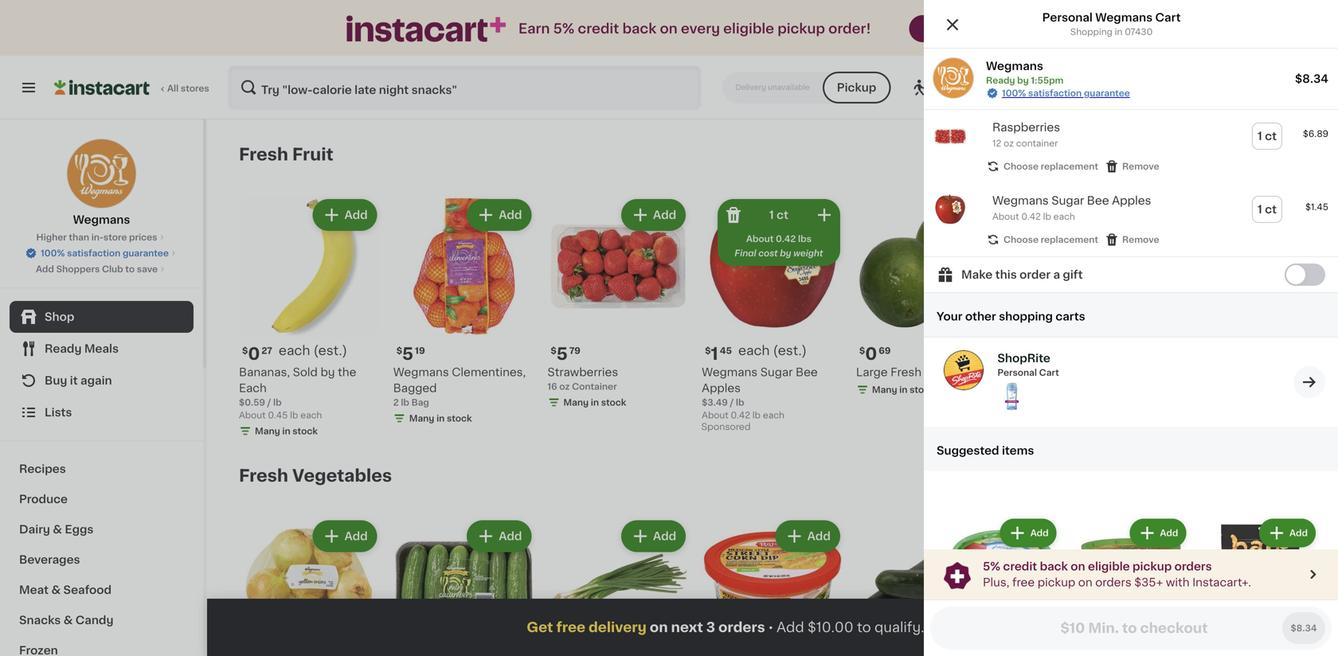 Task type: locate. For each thing, give the bounding box(es) containing it.
$ inside $ 5 79
[[551, 347, 557, 356]]

1 1 ct button from the top
[[1254, 124, 1282, 149]]

$0.27 each (estimated) element
[[239, 344, 381, 365]]

2 inside 'button'
[[1295, 82, 1302, 93]]

guarantee inside button
[[123, 249, 169, 258]]

0 horizontal spatial ready
[[987, 76, 1016, 85]]

0 vertical spatial choose replacement button
[[987, 159, 1099, 174]]

0 vertical spatial 1 ct button
[[1254, 124, 1282, 149]]

apples for wegmans sugar bee apples about 0.42 lb each
[[1113, 195, 1152, 206]]

1 horizontal spatial 2
[[1295, 82, 1302, 93]]

& left the candy
[[64, 615, 73, 626]]

1 vertical spatial 2
[[393, 399, 399, 407]]

pickup button
[[823, 72, 891, 104]]

about down $0.59
[[239, 411, 266, 420]]

1 vertical spatial choose
[[1004, 235, 1039, 244]]

wegmans for wegmans clementines, bagged 2 lb bag
[[393, 367, 449, 378]]

None search field
[[228, 65, 702, 110]]

1 vertical spatial sugar
[[761, 367, 793, 378]]

lb inside wegmans clementines, bagged 2 lb bag
[[401, 399, 410, 407]]

produce link
[[10, 485, 194, 515]]

1 ct button for wegmans sugar bee apples
[[1254, 197, 1282, 222]]

lb
[[1044, 212, 1052, 221], [273, 399, 282, 407], [401, 399, 410, 407], [736, 399, 745, 407], [290, 411, 298, 420], [753, 411, 761, 420]]

view right farm
[[1055, 82, 1085, 93]]

1 horizontal spatial 100%
[[1003, 89, 1027, 98]]

sponsored badge image
[[702, 423, 750, 432]]

snacks
[[19, 615, 61, 626]]

each inside $ 1 45 each (est.)
[[739, 345, 770, 358]]

2 choose replacement button from the top
[[987, 233, 1099, 247]]

wegmans up higher than in-store prices link
[[73, 214, 130, 226]]

2 $ from the left
[[397, 347, 402, 356]]

by
[[1018, 76, 1029, 85], [1172, 82, 1188, 93], [780, 249, 792, 258], [321, 367, 335, 378]]

/ right '$3.49'
[[730, 399, 734, 407]]

orders inside treatment tracker modal dialog
[[719, 621, 766, 635]]

add shoppers club to save link
[[36, 263, 167, 276]]

1:55pm inside the wegmans ready by 1:55pm
[[1032, 76, 1064, 85]]

choose replacement for raspberries
[[1004, 162, 1099, 171]]

1 product group from the top
[[924, 110, 1339, 183]]

100% satisfaction guarantee
[[1003, 89, 1131, 98], [41, 249, 169, 258]]

1 horizontal spatial 0.42
[[776, 235, 796, 243]]

2 horizontal spatial 0.42
[[1022, 212, 1041, 221]]

wegmans inside the wegmans ready by 1:55pm
[[987, 61, 1044, 72]]

1 / from the left
[[267, 399, 271, 407]]

$ inside "$ 10 39"
[[1014, 347, 1020, 356]]

1 horizontal spatial eligible
[[1089, 561, 1131, 573]]

0 vertical spatial orders
[[1175, 561, 1213, 573]]

free right plus, on the bottom
[[1013, 577, 1035, 589]]

1 vertical spatial 1 ct button
[[1254, 197, 1282, 222]]

personal
[[1043, 12, 1093, 23], [998, 369, 1038, 378]]

1 $ from the left
[[242, 347, 248, 356]]

2 button
[[1254, 69, 1320, 107]]

(est.) inside $ 1 45 each (est.)
[[773, 345, 807, 358]]

sugar
[[1052, 195, 1085, 206], [761, 367, 793, 378]]

each up the sold
[[279, 345, 310, 358]]

1 horizontal spatial back
[[1040, 561, 1069, 573]]

add shoppers club to save
[[36, 265, 158, 274]]

0 horizontal spatial satisfaction
[[67, 249, 121, 258]]

1 vertical spatial container
[[1037, 399, 1080, 407]]

0 vertical spatial pickup
[[778, 22, 826, 35]]

(est.) up wegmans sugar bee apples $3.49 / lb about 0.42 lb each
[[773, 345, 807, 358]]

plus,
[[983, 577, 1010, 589]]

orders for qualify.
[[719, 621, 766, 635]]

pickup inside 'popup button'
[[936, 82, 978, 93]]

container down raspberries button
[[1017, 139, 1059, 148]]

12
[[993, 139, 1002, 148]]

5%
[[554, 22, 575, 35], [983, 561, 1001, 573]]

1 ct up about 0.42 lbs final cost by weight
[[770, 210, 789, 221]]

$10.00
[[808, 621, 854, 635]]

many in stock down bag
[[409, 415, 472, 423]]

higher than in-store prices link
[[36, 231, 167, 244]]

guarantee up save
[[123, 249, 169, 258]]

go to cart element
[[1294, 367, 1326, 399]]

dairy & eggs
[[19, 524, 94, 536]]

0 vertical spatial apples
[[1113, 195, 1152, 206]]

about up cost
[[747, 235, 774, 243]]

shop
[[45, 312, 74, 323]]

$ inside $ 1 45 each (est.)
[[705, 347, 711, 356]]

on inside treatment tracker modal dialog
[[650, 621, 668, 635]]

1 ct inside main content
[[770, 210, 789, 221]]

1 horizontal spatial 0
[[866, 346, 878, 363]]

product group containing 1
[[702, 196, 844, 436]]

1 vertical spatial 100% satisfaction guarantee
[[41, 249, 169, 258]]

0 left 69
[[866, 346, 878, 363]]

1 ct left $1.45
[[1258, 204, 1278, 215]]

100%
[[1003, 89, 1027, 98], [41, 249, 65, 258]]

(est.) up the
[[314, 345, 347, 358]]

satisfaction down higher than in-store prices
[[67, 249, 121, 258]]

wegmans for wegmans sugar bee apples $3.49 / lb about 0.42 lb each
[[702, 367, 758, 378]]

apples
[[1113, 195, 1152, 206], [702, 383, 741, 394]]

each right 45
[[739, 345, 770, 358]]

1 ct button left $1.45
[[1254, 197, 1282, 222]]

1 ct button left $6.89
[[1254, 124, 1282, 149]]

cart for personal
[[1040, 369, 1060, 378]]

1 vertical spatial pickup
[[1133, 561, 1172, 573]]

(est.) inside $ 0 27 each (est.)
[[314, 345, 347, 358]]

32
[[1011, 399, 1022, 407]]

0 vertical spatial personal
[[1043, 12, 1093, 23]]

in down container
[[591, 399, 599, 407]]

each
[[1054, 212, 1076, 221], [279, 345, 310, 358], [739, 345, 770, 358], [301, 411, 322, 420], [763, 411, 785, 420]]

0 vertical spatial container
[[1017, 139, 1059, 148]]

lb down $ 1 45 each (est.)
[[753, 411, 761, 420]]

$ left "27"
[[242, 347, 248, 356]]

2 inside wegmans clementines, bagged 2 lb bag
[[393, 399, 399, 407]]

2 5 from the left
[[557, 346, 568, 363]]

0 vertical spatial satisfaction
[[1029, 89, 1082, 98]]

0 vertical spatial fresh
[[239, 146, 288, 163]]

item carousel region containing fresh vegetables
[[239, 460, 1307, 657]]

many down large
[[873, 386, 898, 395]]

2 0 from the left
[[866, 346, 878, 363]]

view left more
[[1140, 471, 1168, 482]]

1 horizontal spatial orders
[[1096, 577, 1132, 589]]

5 for wegmans clementines, bagged
[[402, 346, 414, 363]]

100
[[996, 82, 1018, 93]]

$ left 45
[[705, 347, 711, 356]]

1 horizontal spatial sugar
[[1052, 195, 1085, 206]]

sugar for wegmans sugar bee apples $3.49 / lb about 0.42 lb each
[[761, 367, 793, 378]]

guarantee
[[1084, 89, 1131, 98], [123, 249, 169, 258]]

5% inside 5% credit back on eligible pickup orders plus, free pickup on orders $35+ with instacart+.
[[983, 561, 1001, 573]]

remove up wegmans sugar bee apples "button" on the right top
[[1123, 162, 1160, 171]]

2 choose replacement from the top
[[1004, 235, 1099, 244]]

wegmans sugar bee apples about 0.42 lb each
[[993, 195, 1152, 221]]

personal up "shopping"
[[1043, 12, 1093, 23]]

sugar down $1.45 each (estimated) element
[[761, 367, 793, 378]]

to left save
[[125, 265, 135, 274]]

in down the large fresh limes
[[900, 386, 908, 395]]

1 remove from the top
[[1123, 162, 1160, 171]]

0 vertical spatial back
[[623, 22, 657, 35]]

remove
[[1123, 162, 1160, 171], [1123, 235, 1160, 244]]

main content
[[207, 120, 1339, 657]]

pickup down "order!"
[[837, 82, 877, 93]]

0 vertical spatial guarantee
[[1084, 89, 1131, 98]]

wegmans down 45
[[702, 367, 758, 378]]

oz for strawberries
[[560, 383, 570, 391]]

1 horizontal spatial oz
[[1004, 139, 1014, 148]]

about inside bananas, sold by the each $0.59 / lb about 0.45 lb each
[[239, 411, 266, 420]]

0 vertical spatial credit
[[578, 22, 619, 35]]

1 (est.) from the left
[[314, 345, 347, 358]]

product group
[[239, 196, 381, 441], [393, 196, 535, 429], [548, 196, 689, 413], [702, 196, 844, 436], [857, 196, 998, 400], [1011, 196, 1153, 429], [1165, 196, 1307, 393], [944, 516, 1060, 657], [1073, 516, 1190, 657], [1203, 516, 1320, 657], [239, 518, 381, 657], [393, 518, 535, 657], [548, 518, 689, 657], [702, 518, 844, 657], [857, 518, 998, 657], [1011, 518, 1153, 657], [1165, 518, 1307, 657]]

1 vertical spatial 5%
[[983, 561, 1001, 573]]

1 down 2 'button'
[[1258, 131, 1263, 142]]

by inside about 0.42 lbs final cost by weight
[[780, 249, 792, 258]]

sugar for wegmans sugar bee apples about 0.42 lb each
[[1052, 195, 1085, 206]]

item carousel region containing fresh fruit
[[239, 139, 1307, 448]]

0 horizontal spatial eligible
[[724, 22, 775, 35]]

0 vertical spatial choose replacement
[[1004, 162, 1099, 171]]

1 horizontal spatial to
[[857, 621, 872, 635]]

bag
[[412, 399, 429, 407]]

earn
[[519, 22, 550, 35]]

1 ct for wegmans sugar bee apples
[[1258, 204, 1278, 215]]

100% satisfaction guarantee link
[[1003, 87, 1131, 100]]

pickup up $35+
[[1133, 561, 1172, 573]]

0 vertical spatial sugar
[[1052, 195, 1085, 206]]

pickup inside button
[[837, 82, 877, 93]]

5 $ from the left
[[551, 347, 557, 356]]

remove for apples
[[1123, 235, 1160, 244]]

1 item carousel region from the top
[[239, 139, 1307, 448]]

0 vertical spatial 0.42
[[1022, 212, 1041, 221]]

about right wegmans sugar bee apples icon
[[993, 212, 1020, 221]]

1 up about 0.42 lbs final cost by weight
[[770, 210, 774, 221]]

remove button for apples
[[1105, 233, 1160, 247]]

remove for container
[[1123, 162, 1160, 171]]

cart inside shoprite personal cart
[[1040, 369, 1060, 378]]

service type group
[[723, 72, 891, 104]]

0 horizontal spatial 2
[[393, 399, 399, 407]]

0 horizontal spatial back
[[623, 22, 657, 35]]

1
[[1258, 131, 1263, 142], [1258, 204, 1263, 215], [770, 210, 774, 221], [711, 346, 719, 363]]

0 horizontal spatial (est.)
[[314, 345, 347, 358]]

prices
[[129, 233, 157, 242]]

1 vertical spatial bee
[[796, 367, 818, 378]]

& right meat
[[51, 585, 61, 596]]

0 horizontal spatial to
[[125, 265, 135, 274]]

1 vertical spatial 100%
[[41, 249, 65, 258]]

about inside wegmans sugar bee apples $3.49 / lb about 0.42 lb each
[[702, 411, 729, 420]]

carts
[[1056, 311, 1086, 322]]

pickup left "order!"
[[778, 22, 826, 35]]

0 horizontal spatial view
[[1055, 82, 1085, 93]]

0 vertical spatial replacement
[[1041, 162, 1099, 171]]

0 vertical spatial choose
[[1004, 162, 1039, 171]]

wegmans for wegmans sugar bee apples about 0.42 lb each
[[993, 195, 1049, 206]]

100% satisfaction guarantee down the wegmans ready by 1:55pm
[[1003, 89, 1131, 98]]

bagged
[[393, 383, 437, 394]]

0 horizontal spatial pickup
[[837, 82, 877, 93]]

0 vertical spatial 5%
[[554, 22, 575, 35]]

1 5 from the left
[[402, 346, 414, 363]]

free
[[950, 23, 973, 34], [1013, 577, 1035, 589], [557, 621, 586, 635]]

1 horizontal spatial 1:55pm
[[1191, 82, 1235, 93]]

about
[[993, 212, 1020, 221], [747, 235, 774, 243], [239, 411, 266, 420], [702, 411, 729, 420]]

many in stock
[[873, 386, 935, 395], [564, 399, 627, 407], [409, 415, 472, 423], [255, 427, 318, 436]]

choose down the raspberries 12 oz container
[[1004, 162, 1039, 171]]

0 inside $ 0 27 each (est.)
[[248, 346, 260, 363]]

0 horizontal spatial apples
[[702, 383, 741, 394]]

ready by 1:55pm
[[1129, 82, 1235, 93]]

choose for 12
[[1004, 162, 1039, 171]]

0 horizontal spatial oz
[[560, 383, 570, 391]]

item carousel region
[[239, 139, 1307, 448], [239, 460, 1307, 657]]

sugar inside wegmans sugar bee apples about 0.42 lb each
[[1052, 195, 1085, 206]]

0 vertical spatial cart
[[1156, 12, 1181, 23]]

1 vertical spatial choose replacement
[[1004, 235, 1099, 244]]

free inside treatment tracker modal dialog
[[557, 621, 586, 635]]

0 horizontal spatial credit
[[578, 22, 619, 35]]

fresh vegetables
[[239, 468, 392, 485]]

buy it again
[[45, 375, 112, 387]]

1 0 from the left
[[248, 346, 260, 363]]

many down "0.45"
[[255, 427, 280, 436]]

2 horizontal spatial free
[[1013, 577, 1035, 589]]

1 choose replacement button from the top
[[987, 159, 1099, 174]]

get
[[527, 621, 553, 635]]

secret invisible solid powder fresh antiperspirant/deodorant image
[[998, 383, 1027, 411]]

bee
[[1088, 195, 1110, 206], [796, 367, 818, 378]]

1 choose from the top
[[1004, 162, 1039, 171]]

1 remove button from the top
[[1105, 159, 1160, 174]]

2 remove button from the top
[[1105, 233, 1160, 247]]

0 vertical spatial bee
[[1088, 195, 1110, 206]]

apples inside wegmans sugar bee apples $3.49 / lb about 0.42 lb each
[[702, 383, 741, 394]]

0 horizontal spatial cart
[[1040, 369, 1060, 378]]

0.42 inside wegmans sugar bee apples about 0.42 lb each
[[1022, 212, 1041, 221]]

1 vertical spatial remove
[[1123, 235, 1160, 244]]

satisfaction down the wegmans ready by 1:55pm
[[1029, 89, 1082, 98]]

& left eggs
[[53, 524, 62, 536]]

wegmans inside wegmans sugar bee apples about 0.42 lb each
[[993, 195, 1049, 206]]

about down '$3.49'
[[702, 411, 729, 420]]

2 choose from the top
[[1004, 235, 1039, 244]]

1 vertical spatial cart
[[1040, 369, 1060, 378]]

credit inside 5% credit back on eligible pickup orders plus, free pickup on orders $35+ with instacart+.
[[1004, 561, 1038, 573]]

0 vertical spatial eligible
[[724, 22, 775, 35]]

ct left $6.89
[[1266, 131, 1278, 142]]

$ 1 45 each (est.)
[[705, 345, 807, 363]]

fresh fruit
[[239, 146, 334, 163]]

shoprite
[[998, 353, 1051, 364]]

apples inside wegmans sugar bee apples about 0.42 lb each
[[1113, 195, 1152, 206]]

earn 5% credit back on every eligible pickup order!
[[519, 22, 871, 35]]

1 horizontal spatial /
[[730, 399, 734, 407]]

sugar up gift
[[1052, 195, 1085, 206]]

cart
[[1156, 12, 1181, 23], [1040, 369, 1060, 378]]

fresh down "0.45"
[[239, 468, 288, 485]]

$ left "39"
[[1014, 347, 1020, 356]]

2 (est.) from the left
[[773, 345, 807, 358]]

0.42
[[1022, 212, 1041, 221], [776, 235, 796, 243], [731, 411, 751, 420]]

0 vertical spatial remove
[[1123, 162, 1160, 171]]

/ up "0.45"
[[267, 399, 271, 407]]

bee inside wegmans sugar bee apples about 0.42 lb each
[[1088, 195, 1110, 206]]

choose replacement up the a
[[1004, 235, 1099, 244]]

free for get
[[557, 621, 586, 635]]

1 vertical spatial credit
[[1004, 561, 1038, 573]]

each down $1.45 each (estimated) element
[[763, 411, 785, 420]]

product group containing wegmans sugar bee apples
[[924, 183, 1339, 257]]

wegmans inside wegmans sugar bee apples $3.49 / lb about 0.42 lb each
[[702, 367, 758, 378]]

$ inside $ 0 27 each (est.)
[[242, 347, 248, 356]]

save
[[137, 265, 158, 274]]

free right get
[[557, 621, 586, 635]]

back
[[623, 22, 657, 35], [1040, 561, 1069, 573]]

2 horizontal spatial orders
[[1175, 561, 1213, 573]]

79
[[570, 347, 581, 356]]

sugar inside wegmans sugar bee apples $3.49 / lb about 0.42 lb each
[[761, 367, 793, 378]]

your
[[937, 311, 963, 322]]

1 vertical spatial item carousel region
[[239, 460, 1307, 657]]

2 1 ct button from the top
[[1254, 197, 1282, 222]]

2 item carousel region from the top
[[239, 460, 1307, 657]]

$ left 79 in the bottom left of the page
[[551, 347, 557, 356]]

1 horizontal spatial (est.)
[[773, 345, 807, 358]]

orders left $35+
[[1096, 577, 1132, 589]]

fruit
[[292, 146, 334, 163]]

2 / from the left
[[730, 399, 734, 407]]

1 horizontal spatial 5%
[[983, 561, 1001, 573]]

$ inside $ 0 69
[[860, 347, 866, 356]]

view inside popup button
[[1140, 471, 1168, 482]]

5% right earn
[[554, 22, 575, 35]]

replacement up wegmans sugar bee apples "button" on the right top
[[1041, 162, 1099, 171]]

4 $ from the left
[[1014, 347, 1020, 356]]

wegmans up bagged
[[393, 367, 449, 378]]

2 vertical spatial 0.42
[[731, 411, 751, 420]]

choose replacement button down the raspberries 12 oz container
[[987, 159, 1099, 174]]

5 left 79 in the bottom left of the page
[[557, 346, 568, 363]]

2 product group from the top
[[924, 183, 1339, 257]]

increment quantity of wegmans sugar bee apples image
[[815, 206, 834, 225]]

credit up plus, on the bottom
[[1004, 561, 1038, 573]]

0
[[248, 346, 260, 363], [866, 346, 878, 363]]

credit right earn
[[578, 22, 619, 35]]

strawberries
[[548, 367, 619, 378]]

1 horizontal spatial view
[[1140, 471, 1168, 482]]

$ inside $ 5 19
[[397, 347, 402, 356]]

to inside treatment tracker modal dialog
[[857, 621, 872, 635]]

product group
[[924, 110, 1339, 183], [924, 183, 1339, 257]]

0 for $ 0 69
[[866, 346, 878, 363]]

oz right 16
[[560, 383, 570, 391]]

all stores link
[[54, 65, 210, 110]]

0 horizontal spatial 5%
[[554, 22, 575, 35]]

$0.59
[[239, 399, 265, 407]]

16
[[548, 383, 558, 391]]

pickup left at
[[936, 82, 978, 93]]

in left 07430
[[1115, 27, 1123, 36]]

0 vertical spatial remove button
[[1105, 159, 1160, 174]]

1 choose replacement from the top
[[1004, 162, 1099, 171]]

choose replacement down the raspberries 12 oz container
[[1004, 162, 1099, 171]]

1 vertical spatial satisfaction
[[67, 249, 121, 258]]

1 vertical spatial personal
[[998, 369, 1038, 378]]

free right try
[[950, 23, 973, 34]]

cart inside personal wegmans cart shopping in 07430
[[1156, 12, 1181, 23]]

stock down wegmans clementines, bagged 2 lb bag
[[447, 415, 472, 423]]

orders left • at right bottom
[[719, 621, 766, 635]]

each down wegmans sugar bee apples "button" on the right top
[[1054, 212, 1076, 221]]

1:55pm left 2 'button'
[[1191, 82, 1235, 93]]

all
[[167, 84, 179, 93]]

lb right '$3.49'
[[736, 399, 745, 407]]

lists
[[45, 407, 72, 418]]

1 left 45
[[711, 346, 719, 363]]

cart down "39"
[[1040, 369, 1060, 378]]

limes
[[925, 367, 959, 378]]

27
[[262, 347, 272, 356]]

cost
[[759, 249, 778, 258]]

choose for sugar
[[1004, 235, 1039, 244]]

replacement for wegmans
[[1041, 235, 1099, 244]]

gift
[[1063, 269, 1083, 281]]

1 vertical spatial back
[[1040, 561, 1069, 573]]

to inside the "add shoppers club to save" "link"
[[125, 265, 135, 274]]

1 vertical spatial replacement
[[1041, 235, 1099, 244]]

oz inside the raspberries 12 oz container
[[1004, 139, 1014, 148]]

$3.49
[[702, 399, 728, 407]]

2 vertical spatial &
[[64, 615, 73, 626]]

ready
[[987, 76, 1016, 85], [1129, 82, 1169, 93]]

each inside wegmans sugar bee apples about 0.42 lb each
[[1054, 212, 1076, 221]]

100% down the wegmans ready by 1:55pm
[[1003, 89, 1027, 98]]

0 left "27"
[[248, 346, 260, 363]]

100% satisfaction guarantee up the "add shoppers club to save" "link"
[[41, 249, 169, 258]]

1 vertical spatial remove button
[[1105, 233, 1160, 247]]

delivery
[[589, 621, 647, 635]]

wegmans inside wegmans clementines, bagged 2 lb bag
[[393, 367, 449, 378]]

0 vertical spatial view
[[1055, 82, 1085, 93]]

1 vertical spatial choose replacement button
[[987, 233, 1099, 247]]

2 replacement from the top
[[1041, 235, 1099, 244]]

fresh down 69
[[891, 367, 922, 378]]

fresh for fresh vegetables
[[239, 468, 288, 485]]

2 vertical spatial fresh
[[239, 468, 288, 485]]

satisfaction
[[1029, 89, 1082, 98], [67, 249, 121, 258]]

personal down shoprite
[[998, 369, 1038, 378]]

3 $ from the left
[[705, 347, 711, 356]]

$ for $ 0 27 each (est.)
[[242, 347, 248, 356]]

$ 0 27 each (est.)
[[242, 345, 347, 363]]

remove button for container
[[1105, 159, 1160, 174]]

each inside $ 0 27 each (est.)
[[279, 345, 310, 358]]

ct left $1.45
[[1266, 204, 1278, 215]]

bee inside wegmans sugar bee apples $3.49 / lb about 0.42 lb each
[[796, 367, 818, 378]]

fresh left fruit
[[239, 146, 288, 163]]

2 vertical spatial pickup
[[1038, 577, 1076, 589]]

oz inside strawberries 16 oz container
[[560, 383, 570, 391]]

0.42 left lbs
[[776, 235, 796, 243]]

0 vertical spatial 100% satisfaction guarantee
[[1003, 89, 1131, 98]]

0 vertical spatial 100%
[[1003, 89, 1027, 98]]

0.42 inside wegmans sugar bee apples $3.49 / lb about 0.42 lb each
[[731, 411, 751, 420]]

wegmans
[[1096, 12, 1153, 23], [987, 61, 1044, 72], [993, 195, 1049, 206], [73, 214, 130, 226], [393, 367, 449, 378], [702, 367, 758, 378]]

lb up "0.45"
[[273, 399, 282, 407]]

pickup at 100 farm view button
[[910, 65, 1085, 110]]

1 horizontal spatial satisfaction
[[1029, 89, 1082, 98]]

ready inside the wegmans ready by 1:55pm
[[987, 76, 1016, 85]]

2 horizontal spatial oz
[[1024, 399, 1035, 407]]

fresh for fresh fruit
[[239, 146, 288, 163]]

1 vertical spatial &
[[51, 585, 61, 596]]

1 vertical spatial guarantee
[[123, 249, 169, 258]]

1 vertical spatial eligible
[[1089, 561, 1131, 573]]

$8.34
[[1296, 73, 1329, 84]]

wegmans up pickup at 100 farm view at the top right of the page
[[987, 61, 1044, 72]]

100% down higher
[[41, 249, 65, 258]]

1 horizontal spatial free
[[950, 23, 973, 34]]

oz right 12
[[1004, 139, 1014, 148]]

to right $10.00
[[857, 621, 872, 635]]

2 vertical spatial free
[[557, 621, 586, 635]]

in inside personal wegmans cart shopping in 07430
[[1115, 27, 1123, 36]]

$ left 19
[[397, 347, 402, 356]]

oz right 32
[[1024, 399, 1035, 407]]

1:55pm up 100% satisfaction guarantee link
[[1032, 76, 1064, 85]]

0 vertical spatial oz
[[1004, 139, 1014, 148]]

1 replacement from the top
[[1041, 162, 1099, 171]]

0 vertical spatial free
[[950, 23, 973, 34]]

orders up with
[[1175, 561, 1213, 573]]

each
[[239, 383, 267, 394]]

1 vertical spatial oz
[[560, 383, 570, 391]]

lb down wegmans sugar bee apples "button" on the right top
[[1044, 212, 1052, 221]]

6 $ from the left
[[860, 347, 866, 356]]

choose replacement button up order
[[987, 233, 1099, 247]]

0 horizontal spatial guarantee
[[123, 249, 169, 258]]

$ for $ 0 69
[[860, 347, 866, 356]]

2 remove from the top
[[1123, 235, 1160, 244]]

0 vertical spatial &
[[53, 524, 62, 536]]



Task type: vqa. For each thing, say whether or not it's contained in the screenshot.
Farm
yes



Task type: describe. For each thing, give the bounding box(es) containing it.
wegmans logo image
[[67, 139, 137, 209]]

lb right "0.45"
[[290, 411, 298, 420]]

many in stock down "0.45"
[[255, 427, 318, 436]]

•
[[769, 621, 774, 634]]

$ 0 69
[[860, 346, 891, 363]]

higher than in-store prices
[[36, 233, 157, 242]]

view more button
[[1134, 460, 1218, 492]]

instacart logo image
[[54, 78, 150, 97]]

/ inside wegmans sugar bee apples $3.49 / lb about 0.42 lb each
[[730, 399, 734, 407]]

stock down container
[[601, 399, 627, 407]]

$ for $ 10 39
[[1014, 347, 1020, 356]]

eligible inside 5% credit back on eligible pickup orders plus, free pickup on orders $35+ with instacart+.
[[1089, 561, 1131, 573]]

recipes link
[[10, 454, 194, 485]]

a
[[1054, 269, 1061, 281]]

it
[[70, 375, 78, 387]]

bananas, sold by the each $0.59 / lb about 0.45 lb each
[[239, 367, 357, 420]]

many down container
[[564, 399, 589, 407]]

go to cart image
[[1301, 373, 1320, 392]]

0.42 inside about 0.42 lbs final cost by weight
[[776, 235, 796, 243]]

/ inside bananas, sold by the each $0.59 / lb about 0.45 lb each
[[267, 399, 271, 407]]

club
[[102, 265, 123, 274]]

free for try
[[950, 23, 973, 34]]

many down bag
[[409, 415, 435, 423]]

than
[[69, 233, 89, 242]]

orders for orders
[[1175, 561, 1213, 573]]

store
[[104, 233, 127, 242]]

about inside about 0.42 lbs final cost by weight
[[747, 235, 774, 243]]

announcement region
[[924, 550, 1339, 600]]

1 horizontal spatial 100% satisfaction guarantee
[[1003, 89, 1131, 98]]

satisfaction inside button
[[67, 249, 121, 258]]

dairy
[[19, 524, 50, 536]]

try
[[929, 23, 947, 34]]

container
[[572, 383, 617, 391]]

69
[[879, 347, 891, 356]]

in down "0.45"
[[282, 427, 291, 436]]

many in stock down the large fresh limes
[[873, 386, 935, 395]]

45
[[720, 347, 732, 356]]

wegmans ready by 1:55pm
[[987, 61, 1064, 85]]

back inside 5% credit back on eligible pickup orders plus, free pickup on orders $35+ with instacart+.
[[1040, 561, 1069, 573]]

next
[[671, 621, 704, 635]]

1 left $1.45
[[1258, 204, 1263, 215]]

organic button
[[1165, 196, 1307, 393]]

pickup for pickup
[[837, 82, 877, 93]]

container inside the raspberries 12 oz container
[[1017, 139, 1059, 148]]

$1.45
[[1306, 203, 1329, 212]]

ready by 1:55pm link
[[1104, 78, 1235, 97]]

1 ct for raspberries
[[1258, 131, 1278, 142]]

beverages link
[[10, 545, 194, 575]]

each inside bananas, sold by the each $0.59 / lb about 0.45 lb each
[[301, 411, 322, 420]]

get free delivery on next 3 orders • add $10.00 to qualify.
[[527, 621, 925, 635]]

5 for strawberries
[[557, 346, 568, 363]]

by inside bananas, sold by the each $0.59 / lb about 0.45 lb each
[[321, 367, 335, 378]]

about inside wegmans sugar bee apples about 0.42 lb each
[[993, 212, 1020, 221]]

ct up about 0.42 lbs final cost by weight
[[777, 210, 789, 221]]

stock down bananas, sold by the each $0.59 / lb about 0.45 lb each
[[293, 427, 318, 436]]

candy
[[76, 615, 114, 626]]

100% satisfaction guarantee inside button
[[41, 249, 169, 258]]

cart for wegmans
[[1156, 12, 1181, 23]]

ct for raspberries
[[1266, 131, 1278, 142]]

$ for $ 1 45 each (est.)
[[705, 347, 711, 356]]

dairy & eggs link
[[10, 515, 194, 545]]

& for dairy
[[53, 524, 62, 536]]

family
[[1087, 367, 1129, 378]]

1 ct button for raspberries
[[1254, 124, 1282, 149]]

19
[[415, 347, 425, 356]]

again
[[81, 375, 112, 387]]

wegmans for wegmans ready by 1:55pm
[[987, 61, 1044, 72]]

strawberries 16 oz container
[[548, 367, 619, 391]]

$1.45 each (estimated) element
[[702, 344, 844, 365]]

$35+
[[1135, 577, 1164, 589]]

at
[[981, 82, 993, 93]]

1 vertical spatial fresh
[[891, 367, 922, 378]]

raspberries image
[[934, 120, 967, 153]]

meat & seafood
[[19, 585, 112, 596]]

39
[[1041, 347, 1053, 356]]

about 0.42 lbs final cost by weight
[[735, 235, 824, 258]]

make
[[962, 269, 993, 281]]

wegmans sugar bee apples image
[[934, 193, 967, 226]]

clementines,
[[452, 367, 526, 378]]

sold
[[293, 367, 318, 378]]

wegmans for wegmans
[[73, 214, 130, 226]]

each inside wegmans sugar bee apples $3.49 / lb about 0.42 lb each
[[763, 411, 785, 420]]

bananas,
[[239, 367, 290, 378]]

$ for $ 5 19
[[397, 347, 402, 356]]

1:55pm inside ready by 1:55pm link
[[1191, 82, 1235, 93]]

many in stock down container
[[564, 399, 627, 407]]

make this order a gift
[[962, 269, 1083, 281]]

stock down the large fresh limes
[[910, 386, 935, 395]]

pickup for pickup at 100 farm view
[[936, 82, 978, 93]]

wegmans image
[[934, 58, 974, 98]]

1 inside $ 1 45 each (est.)
[[711, 346, 719, 363]]

lb inside wegmans sugar bee apples about 0.42 lb each
[[1044, 212, 1052, 221]]

bee for wegmans sugar bee apples about 0.42 lb each
[[1088, 195, 1110, 206]]

in-
[[91, 233, 104, 242]]

bee for wegmans sugar bee apples $3.49 / lb about 0.42 lb each
[[796, 367, 818, 378]]

with
[[1167, 577, 1190, 589]]

pickup at 100 farm view
[[936, 82, 1085, 93]]

wegmans inside personal wegmans cart shopping in 07430
[[1096, 12, 1153, 23]]

free inside 5% credit back on eligible pickup orders plus, free pickup on orders $35+ with instacart+.
[[1013, 577, 1035, 589]]

product group containing raspberries
[[924, 110, 1339, 183]]

in down wegmans clementines, bagged 2 lb bag
[[437, 415, 445, 423]]

the
[[338, 367, 357, 378]]

10
[[1020, 346, 1039, 363]]

main content containing fresh fruit
[[207, 120, 1339, 657]]

choose replacement button for wegmans
[[987, 233, 1099, 247]]

beverages
[[19, 555, 80, 566]]

100% satisfaction guarantee button
[[25, 244, 178, 260]]

your other shopping carts
[[937, 311, 1086, 322]]

1 horizontal spatial ready
[[1129, 82, 1169, 93]]

farm
[[1021, 82, 1052, 93]]

$ 5 19
[[397, 346, 425, 363]]

choose replacement button for raspberries
[[987, 159, 1099, 174]]

all stores
[[167, 84, 209, 93]]

by inside the wegmans ready by 1:55pm
[[1018, 76, 1029, 85]]

oz for raspberries
[[1004, 139, 1014, 148]]

wegmans clementines, bagged 2 lb bag
[[393, 367, 526, 407]]

& for snacks
[[64, 615, 73, 626]]

qualify.
[[875, 621, 925, 635]]

instacart+.
[[1193, 577, 1252, 589]]

lbs
[[798, 235, 812, 243]]

suggested
[[937, 445, 1000, 457]]

& for meat
[[51, 585, 61, 596]]

recipes
[[19, 464, 66, 475]]

eggs
[[65, 524, 94, 536]]

final
[[735, 249, 757, 258]]

add inside "link"
[[36, 265, 54, 274]]

1 vertical spatial orders
[[1096, 577, 1132, 589]]

other
[[966, 311, 997, 322]]

(est.) for 0
[[314, 345, 347, 358]]

vegetables
[[292, 468, 392, 485]]

wegmans sugar bee apples button
[[993, 194, 1152, 207]]

weight
[[794, 249, 824, 258]]

personal inside personal wegmans cart shopping in 07430
[[1043, 12, 1093, 23]]

container inside strawberries, family pack 32 oz container
[[1037, 399, 1080, 407]]

product group containing 10
[[1011, 196, 1153, 429]]

shopping
[[999, 311, 1053, 322]]

2 horizontal spatial pickup
[[1133, 561, 1172, 573]]

07430
[[1125, 27, 1153, 36]]

personal inside shoprite personal cart
[[998, 369, 1038, 378]]

express icon image
[[347, 15, 506, 42]]

organic
[[1167, 329, 1203, 337]]

personal wegmans cart shopping in 07430
[[1043, 12, 1181, 36]]

1 horizontal spatial pickup
[[1038, 577, 1076, 589]]

lists link
[[10, 397, 194, 429]]

more
[[1170, 471, 1200, 482]]

remove wegmans sugar bee apples image
[[724, 206, 743, 225]]

wegmans link
[[67, 139, 137, 228]]

add inside treatment tracker modal dialog
[[777, 621, 805, 635]]

3
[[707, 621, 716, 635]]

(est.) for 1
[[773, 345, 807, 358]]

ct for wegmans sugar bee apples
[[1266, 204, 1278, 215]]

oz inside strawberries, family pack 32 oz container
[[1024, 399, 1035, 407]]

apples for wegmans sugar bee apples $3.49 / lb about 0.42 lb each
[[702, 383, 741, 394]]

by inside ready by 1:55pm link
[[1172, 82, 1188, 93]]

0 for $ 0 27 each (est.)
[[248, 346, 260, 363]]

replacement for raspberries
[[1041, 162, 1099, 171]]

buy
[[45, 375, 67, 387]]

100% inside button
[[41, 249, 65, 258]]

$ 5 79
[[551, 346, 581, 363]]

this
[[996, 269, 1017, 281]]

$ for $ 5 79
[[551, 347, 557, 356]]

view inside 'popup button'
[[1055, 82, 1085, 93]]

snacks & candy
[[19, 615, 114, 626]]

seafood
[[63, 585, 112, 596]]

choose replacement for wegmans
[[1004, 235, 1099, 244]]

treatment tracker modal dialog
[[207, 599, 1339, 657]]

0 horizontal spatial pickup
[[778, 22, 826, 35]]

strawberries, family pack 32 oz container
[[1011, 367, 1129, 407]]

shoppers
[[56, 265, 100, 274]]



